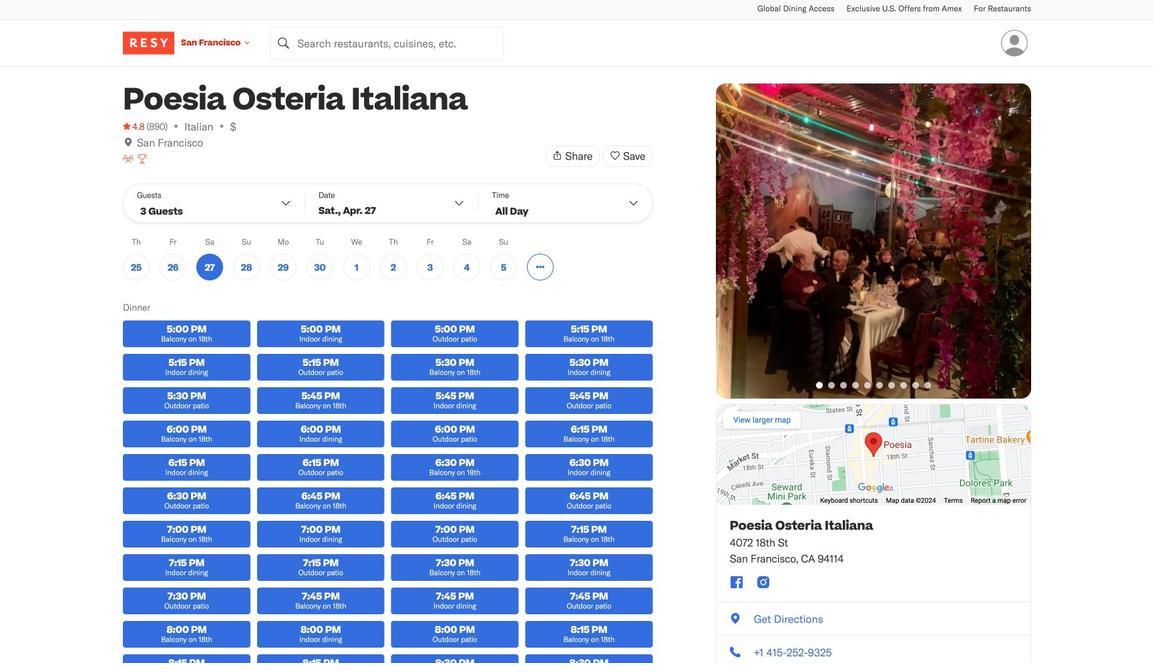 Task type: locate. For each thing, give the bounding box(es) containing it.
Search restaurants, cuisines, etc. text field
[[270, 26, 504, 60]]

890 reviews element
[[147, 120, 168, 133]]

None field
[[270, 26, 504, 60]]



Task type: describe. For each thing, give the bounding box(es) containing it.
4.8 out of 5 stars image
[[123, 120, 145, 133]]



